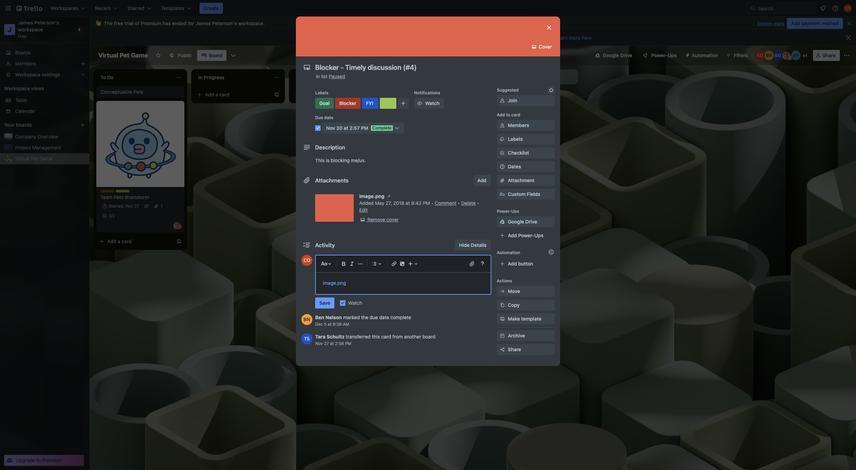 Task type: describe. For each thing, give the bounding box(es) containing it.
j link
[[4, 24, 15, 35]]

filters button
[[724, 50, 751, 61]]

power- inside button
[[652, 52, 668, 58]]

0 horizontal spatial goal
[[320, 100, 330, 106]]

text styles image
[[320, 260, 329, 268]]

2 horizontal spatial a
[[313, 92, 316, 97]]

card for the left create from template… image
[[220, 92, 230, 97]]

change
[[460, 35, 478, 41]]

create from template… image for left add a card button
[[176, 239, 182, 244]]

filters
[[734, 52, 749, 58]]

setting
[[507, 35, 524, 41]]

more formatting image
[[356, 260, 365, 268]]

virtual inside board name text box
[[98, 52, 118, 59]]

pets for conceptualize
[[134, 89, 143, 95]]

virtual pet game link
[[15, 155, 85, 162]]

the
[[361, 314, 369, 320]]

explore plans button
[[758, 20, 785, 28]]

this for this board is set to public. board admins can change its visibility setting at any time. learn more here
[[353, 35, 363, 41]]

0 horizontal spatial date
[[325, 115, 334, 120]]

0 horizontal spatial labels
[[315, 90, 329, 95]]

sm image inside cover 'link'
[[531, 43, 538, 50]]

payment
[[802, 20, 821, 26]]

fields
[[527, 191, 541, 197]]

color: bold lime, title: "team task" element
[[116, 190, 137, 195]]

learn more here link
[[553, 35, 592, 41]]

1 horizontal spatial james
[[196, 20, 211, 26]]

team for team pets brainstorm
[[101, 194, 113, 200]]

move
[[508, 288, 521, 294]]

upgrade to premium link
[[4, 455, 84, 466]]

conceptualize pets link
[[101, 88, 180, 95]]

table
[[15, 97, 27, 103]]

schultz
[[327, 334, 345, 340]]

custom fields button
[[497, 191, 555, 198]]

has
[[163, 20, 171, 26]]

checklist link
[[497, 147, 555, 158]]

make template
[[508, 316, 542, 322]]

0 vertical spatial board
[[364, 35, 378, 41]]

1 horizontal spatial board
[[417, 35, 431, 41]]

make template link
[[497, 313, 555, 324]]

marked
[[343, 314, 360, 320]]

at inside the ben nelson marked the due date complete dec 5 at 9:38 am
[[328, 322, 332, 327]]

am
[[343, 322, 350, 327]]

nov inside 'option'
[[402, 104, 410, 110]]

0 horizontal spatial ups
[[512, 209, 520, 214]]

0 vertical spatial share button
[[814, 50, 841, 61]]

1 horizontal spatial power-
[[519, 232, 535, 238]]

+ 1
[[803, 53, 808, 58]]

Board name text field
[[95, 50, 152, 61]]

game inside virtual pet game 'link'
[[40, 156, 53, 161]]

1 horizontal spatial color: green, title: "goal" element
[[394, 91, 408, 96]]

free
[[114, 20, 123, 26]]

1 for blocker - timely discussion (#4)
[[438, 104, 439, 110]]

transferred
[[346, 334, 371, 340]]

attach and insert link image
[[469, 260, 476, 267]]

card inside tara schultz transferred this card from another board nov 27 at 2:58 pm
[[382, 334, 391, 340]]

color: yellow, title: none image
[[101, 190, 114, 192]]

lists image
[[371, 260, 379, 268]]

1 vertical spatial color: red, title: "blocker" element
[[335, 98, 361, 109]]

conceptualize pets
[[101, 89, 143, 95]]

1 vertical spatial color: green, title: "goal" element
[[315, 98, 334, 109]]

public
[[178, 52, 192, 58]]

1 horizontal spatial goal
[[394, 91, 403, 96]]

2 horizontal spatial add a card button
[[292, 89, 369, 100]]

upgrade
[[16, 457, 35, 463]]

join
[[508, 97, 518, 103]]

primary element
[[0, 0, 857, 17]]

0 horizontal spatial create from template… image
[[274, 92, 280, 97]]

james peterson (jamespeterson93) image
[[783, 51, 792, 60]]

james peterson's workspace free
[[18, 20, 60, 39]]

task
[[128, 190, 137, 195]]

1 vertical spatial watch
[[348, 300, 363, 306]]

public button
[[165, 50, 196, 61]]

1 horizontal spatial add a card button
[[194, 89, 271, 100]]

nov 27 at 2:58 pm link
[[315, 341, 352, 346]]

1 horizontal spatial christina overa (christinaovera) image
[[844, 4, 853, 12]]

add payment method
[[792, 20, 840, 26]]

team pets brainstorm
[[101, 194, 149, 200]]

1 horizontal spatial ben nelson (bennelson96) image
[[765, 51, 774, 60]]

sm image for automation
[[683, 50, 692, 60]]

link image
[[390, 260, 398, 268]]

company overview
[[15, 134, 58, 139]]

due
[[370, 314, 378, 320]]

1 vertical spatial color: bold lime, title: none image
[[380, 98, 397, 109]]

2 horizontal spatial pm
[[423, 200, 430, 206]]

custom
[[508, 191, 526, 197]]

company
[[15, 134, 36, 139]]

0 horizontal spatial add a card button
[[96, 236, 174, 247]]

pet inside board name text box
[[120, 52, 130, 59]]

at left 9:42
[[406, 200, 410, 206]]

mark due date as complete image
[[315, 125, 321, 131]]

1 vertical spatial share button
[[497, 344, 555, 355]]

google drive inside button
[[603, 52, 633, 58]]

project management
[[15, 145, 61, 150]]

blocking
[[331, 157, 350, 163]]

1 vertical spatial create from template… image
[[470, 174, 475, 179]]

workspace inside banner
[[238, 20, 263, 26]]

add a card for add a card button to the middle
[[205, 92, 230, 97]]

visibility
[[486, 35, 506, 41]]

1 vertical spatial automation
[[497, 250, 521, 255]]

1 vertical spatial is
[[326, 157, 330, 163]]

sm image for checklist
[[499, 149, 506, 156]]

nov down team pets brainstorm
[[126, 204, 133, 209]]

hide
[[459, 242, 470, 248]]

calendar
[[15, 108, 35, 114]]

template
[[522, 316, 542, 322]]

christina overa (christinaovera) image
[[302, 255, 313, 266]]

blocker - timely discussion (#4)
[[394, 95, 466, 101]]

1 horizontal spatial labels
[[508, 136, 523, 142]]

sm image for suggested
[[548, 87, 555, 94]]

to for add to card
[[506, 112, 511, 117]]

open help dialog image
[[479, 260, 487, 268]]

calendar link
[[15, 108, 85, 115]]

add power-ups link
[[497, 230, 555, 241]]

0 horizontal spatial a
[[118, 238, 120, 244]]

1 vertical spatial premium
[[42, 457, 62, 463]]

blocker fyi
[[409, 91, 431, 96]]

save
[[320, 300, 331, 306]]

1 horizontal spatial peterson's
[[212, 20, 237, 26]]

dec 5 at 9:38 am link
[[315, 322, 350, 327]]

0 vertical spatial image.png
[[359, 193, 385, 199]]

Search field
[[756, 3, 816, 13]]

1 horizontal spatial color: bold lime, title: none image
[[439, 91, 453, 93]]

hide details link
[[455, 240, 491, 251]]

share for the topmost share button
[[823, 52, 836, 58]]

0 horizontal spatial google
[[508, 219, 524, 225]]

1 vertical spatial power-
[[497, 209, 512, 214]]

0 horizontal spatial color: blue, title: "fyi" element
[[362, 98, 379, 109]]

1 vertical spatial fyi
[[366, 100, 374, 106]]

project
[[15, 145, 31, 150]]

me/us.
[[351, 157, 366, 163]]

customize views image
[[230, 52, 237, 59]]

explore
[[758, 21, 773, 26]]

copy
[[508, 302, 520, 308]]

labels link
[[497, 134, 555, 145]]

free
[[18, 34, 27, 39]]

power-ups button
[[638, 50, 681, 61]]

(#4)
[[456, 95, 466, 101]]

at left 2:57
[[344, 125, 349, 131]]

sm image up 27, on the left top
[[386, 193, 393, 200]]

1 horizontal spatial pm
[[361, 125, 369, 131]]

Nov 30 checkbox
[[394, 103, 418, 111]]

1 horizontal spatial fyi
[[424, 91, 431, 96]]

1 horizontal spatial color: blue, title: "fyi" element
[[424, 91, 438, 96]]

added may 27, 2018 at 9:42 pm
[[359, 200, 430, 206]]

button
[[519, 261, 534, 267]]

0 horizontal spatial ben nelson (bennelson96) image
[[302, 314, 313, 325]]

sm image for labels
[[499, 136, 506, 143]]

card for create from template… icon related to right add a card button
[[317, 92, 327, 97]]

1 vertical spatial power-ups
[[497, 209, 520, 214]]

0 horizontal spatial board
[[209, 52, 223, 58]]

0 vertical spatial to
[[393, 35, 398, 41]]

discussion
[[431, 95, 455, 101]]

image image
[[398, 260, 407, 268]]

.
[[263, 20, 265, 26]]

search image
[[751, 6, 756, 11]]

1 for team pets brainstorm
[[161, 204, 163, 209]]

peterson's inside the james peterson's workspace free
[[34, 20, 59, 25]]

method
[[822, 20, 840, 26]]

set
[[385, 35, 392, 41]]

0
[[109, 213, 111, 218]]

drive inside google drive button
[[621, 52, 633, 58]]

1 horizontal spatial ups
[[535, 232, 544, 238]]

its
[[479, 35, 485, 41]]

star or unstar board image
[[156, 53, 161, 58]]

plans
[[774, 21, 785, 26]]

1 horizontal spatial is
[[379, 35, 383, 41]]

activity
[[315, 242, 335, 248]]

share for the bottommost share button
[[508, 346, 521, 352]]

1 vertical spatial christina overa (christinaovera) image
[[756, 51, 765, 60]]

started: nov 27
[[109, 204, 139, 209]]

this
[[372, 334, 380, 340]]

can
[[450, 35, 459, 41]]

open information menu image
[[833, 5, 840, 12]]

google drive button
[[592, 50, 637, 61]]

any
[[531, 35, 540, 41]]

0 vertical spatial color: red, title: "blocker" element
[[409, 91, 424, 96]]

add button
[[474, 175, 491, 186]]

30 for nov 30 at 2:57 pm
[[337, 125, 343, 131]]

remove
[[368, 217, 385, 222]]



Task type: locate. For each thing, give the bounding box(es) containing it.
add button
[[508, 261, 534, 267]]

italic ⌘i image
[[348, 260, 356, 268]]

the
[[104, 20, 113, 26]]

christina overa (christinaovera) image
[[844, 4, 853, 12], [756, 51, 765, 60]]

nov 30 at 2:57 pm
[[326, 125, 369, 131]]

watch
[[426, 100, 440, 106], [348, 300, 363, 306]]

👋 the free trial of premium has ended for james peterson's workspace .
[[95, 20, 265, 26]]

1 horizontal spatial watch
[[426, 100, 440, 106]]

sm image up the add power-ups link
[[499, 218, 506, 225]]

table link
[[15, 97, 85, 104]]

management
[[32, 145, 61, 150]]

1 right the jeremy miller (jeremymiller198) icon
[[806, 53, 808, 58]]

james peterson's workspace link
[[18, 20, 60, 32]]

1 horizontal spatial to
[[393, 35, 398, 41]]

boards
[[16, 122, 32, 128]]

sm image
[[683, 50, 692, 60], [499, 97, 506, 104], [417, 100, 423, 107], [499, 122, 506, 129], [499, 149, 506, 156], [359, 216, 366, 223], [499, 302, 506, 309]]

pets up started:
[[114, 194, 124, 200]]

1 horizontal spatial power-ups
[[652, 52, 677, 58]]

1 horizontal spatial game
[[131, 52, 148, 59]]

board right public.
[[417, 35, 431, 41]]

ben nelson (bennelson96) image left james peterson (jamespeterson93) icon
[[765, 51, 774, 60]]

0 vertical spatial watch
[[426, 100, 440, 106]]

delete link
[[462, 200, 476, 206]]

0 horizontal spatial image.png
[[323, 280, 346, 286]]

james right for
[[196, 20, 211, 26]]

pet inside 'link'
[[31, 156, 38, 161]]

peterson's
[[34, 20, 59, 25], [212, 20, 237, 26]]

board right another
[[423, 334, 436, 340]]

game down management
[[40, 156, 53, 161]]

archive link
[[497, 330, 555, 341]]

sm image down actions
[[499, 288, 506, 295]]

ups up add button button
[[535, 232, 544, 238]]

sm image inside "copy" 'link'
[[499, 302, 506, 309]]

drive up add power-ups
[[526, 219, 538, 225]]

sm image down add to card
[[499, 136, 506, 143]]

more
[[569, 35, 581, 41]]

j
[[8, 25, 12, 33]]

remove cover
[[368, 217, 399, 222]]

members down 'boards'
[[15, 61, 36, 66]]

save button
[[315, 298, 335, 309]]

sm image down edit link
[[359, 216, 366, 223]]

share left show menu icon
[[823, 52, 836, 58]]

1 horizontal spatial color: red, title: "blocker" element
[[409, 91, 424, 96]]

-
[[412, 95, 414, 101]]

banner
[[90, 17, 857, 30]]

christina overa (christinaovera) image right open information menu image
[[844, 4, 853, 12]]

nov inside tara schultz transferred this card from another board nov 27 at 2:58 pm
[[315, 341, 323, 346]]

1 vertical spatial members link
[[497, 120, 555, 131]]

power-ups inside button
[[652, 52, 677, 58]]

Mark due date as complete checkbox
[[315, 125, 321, 131]]

power-ups
[[652, 52, 677, 58], [497, 209, 520, 214]]

0 horizontal spatial members
[[15, 61, 36, 66]]

nelson
[[326, 314, 342, 320]]

watch inside button
[[426, 100, 440, 106]]

0 vertical spatial pm
[[361, 125, 369, 131]]

27 down 'tara'
[[324, 341, 329, 346]]

sm image right power-ups button
[[683, 50, 692, 60]]

this down 'description'
[[315, 157, 325, 163]]

nov down blocker fyi
[[402, 104, 410, 110]]

at inside tara schultz transferred this card from another board nov 27 at 2:58 pm
[[330, 341, 334, 346]]

1 vertical spatial create from template… image
[[176, 239, 182, 244]]

blocker inside 'link'
[[394, 95, 411, 101]]

nov 30
[[402, 104, 416, 110]]

this for this is blocking me/us.
[[315, 157, 325, 163]]

members for the bottommost members link
[[508, 122, 530, 128]]

1 vertical spatial 27
[[324, 341, 329, 346]]

sm image inside the 'move' "link"
[[499, 288, 506, 295]]

pm right 2:58
[[345, 341, 352, 346]]

create from template… image up complete
[[372, 92, 377, 97]]

0 vertical spatial 27
[[134, 204, 139, 209]]

to inside upgrade to premium link
[[36, 457, 41, 463]]

jeremy miller (jeremymiller198) image
[[792, 51, 801, 60]]

members link down 'boards'
[[0, 58, 90, 69]]

watch down notifications
[[426, 100, 440, 106]]

0 horizontal spatial james
[[18, 20, 33, 25]]

color: green, title: "goal" element left -
[[394, 91, 408, 96]]

1 down team pets brainstorm "link" at top
[[161, 204, 163, 209]]

0 horizontal spatial automation
[[497, 250, 521, 255]]

1 vertical spatial image.png
[[323, 280, 346, 286]]

members for leftmost members link
[[15, 61, 36, 66]]

0 vertical spatial virtual
[[98, 52, 118, 59]]

0 horizontal spatial color: bold lime, title: none image
[[380, 98, 397, 109]]

1 vertical spatial google drive
[[508, 219, 538, 225]]

watch up "marked"
[[348, 300, 363, 306]]

30 for nov 30
[[411, 104, 416, 110]]

pm inside tara schultz transferred this card from another board nov 27 at 2:58 pm
[[345, 341, 352, 346]]

wave image
[[95, 20, 101, 27]]

0 notifications image
[[820, 4, 828, 12]]

sm image down add to card
[[499, 122, 506, 129]]

ups inside button
[[668, 52, 677, 58]]

27 inside tara schultz transferred this card from another board nov 27 at 2:58 pm
[[324, 341, 329, 346]]

actions
[[497, 278, 513, 283]]

30 inside 'option'
[[411, 104, 416, 110]]

goal
[[394, 91, 403, 96], [320, 100, 330, 106]]

to down join
[[506, 112, 511, 117]]

virtual pet game inside 'link'
[[15, 156, 53, 161]]

labels up 'checklist'
[[508, 136, 523, 142]]

a
[[216, 92, 218, 97], [313, 92, 316, 97], [118, 238, 120, 244]]

2 horizontal spatial add a card
[[303, 92, 327, 97]]

james
[[18, 20, 33, 25], [196, 20, 211, 26]]

date inside the ben nelson marked the due date complete dec 5 at 9:38 am
[[380, 314, 389, 320]]

ups down custom
[[512, 209, 520, 214]]

is left set
[[379, 35, 383, 41]]

in
[[316, 73, 320, 79]]

show menu image
[[844, 52, 851, 59]]

virtual pet game inside board name text box
[[98, 52, 148, 59]]

pets right conceptualize in the left of the page
[[134, 89, 143, 95]]

tara schultz (taraschultz7) image
[[302, 333, 313, 344]]

1 horizontal spatial board
[[423, 334, 436, 340]]

gary orlando (garyorlando) image
[[774, 51, 783, 60]]

notifications
[[415, 90, 441, 95]]

0 vertical spatial is
[[379, 35, 383, 41]]

watch button
[[415, 98, 444, 109]]

virtual down the
[[98, 52, 118, 59]]

share button down archive link
[[497, 344, 555, 355]]

2 horizontal spatial 1
[[806, 53, 808, 58]]

sm image inside members link
[[499, 122, 506, 129]]

color: bold lime, title: none image up discussion
[[439, 91, 453, 93]]

30 left 2:57
[[337, 125, 343, 131]]

5
[[324, 322, 327, 327]]

0 horizontal spatial virtual
[[15, 156, 30, 161]]

banner containing 👋
[[90, 17, 857, 30]]

create from template… image down james peterson (jamespeterson93) image
[[176, 239, 182, 244]]

add inside button
[[792, 20, 801, 26]]

ben nelson (bennelson96) image
[[765, 51, 774, 60], [302, 314, 313, 325]]

color: blue, title: "fyi" element up watch button
[[424, 91, 438, 96]]

1 horizontal spatial share
[[823, 52, 836, 58]]

complete
[[373, 125, 392, 131]]

fyi
[[424, 91, 431, 96], [366, 100, 374, 106]]

card
[[220, 92, 230, 97], [317, 92, 327, 97], [512, 112, 521, 117], [122, 238, 132, 244], [382, 334, 391, 340]]

sm image for move
[[499, 288, 506, 295]]

27,
[[386, 200, 392, 206]]

workspace
[[4, 85, 30, 91]]

sm image for join
[[499, 97, 506, 104]]

pets inside "link"
[[114, 194, 124, 200]]

copy link
[[497, 300, 555, 311]]

0 vertical spatial google
[[603, 52, 620, 58]]

add a card for right add a card button
[[303, 92, 327, 97]]

board
[[364, 35, 378, 41], [423, 334, 436, 340]]

editor toolbar toolbar
[[319, 258, 488, 269]]

attachments
[[315, 177, 349, 184]]

sm image left archive
[[499, 332, 506, 339]]

board left customize views 'icon'
[[209, 52, 223, 58]]

peterson's up boards link
[[34, 20, 59, 25]]

0 vertical spatial create from template… image
[[274, 92, 280, 97]]

this left set
[[353, 35, 363, 41]]

sm image for archive
[[499, 332, 506, 339]]

/
[[111, 213, 113, 218]]

1 vertical spatial virtual pet game
[[15, 156, 53, 161]]

sm image left 'copy'
[[499, 302, 506, 309]]

1 vertical spatial this
[[315, 157, 325, 163]]

1 horizontal spatial 30
[[411, 104, 416, 110]]

0 horizontal spatial 27
[[134, 204, 139, 209]]

team pets brainstorm link
[[101, 194, 180, 201]]

pet down project management
[[31, 156, 38, 161]]

1 horizontal spatial a
[[216, 92, 218, 97]]

color: bold lime, title: none image
[[439, 91, 453, 93], [380, 98, 397, 109]]

27 down brainstorm
[[134, 204, 139, 209]]

1 horizontal spatial 1
[[438, 104, 439, 110]]

color: green, title: "goal" element
[[394, 91, 408, 96], [315, 98, 334, 109]]

sm image for make template
[[499, 315, 506, 322]]

0 vertical spatial power-ups
[[652, 52, 677, 58]]

sm image down any at the right of page
[[531, 43, 538, 50]]

1 vertical spatial pm
[[423, 200, 430, 206]]

1 horizontal spatial 27
[[324, 341, 329, 346]]

at left any at the right of page
[[525, 35, 530, 41]]

1 horizontal spatial pet
[[120, 52, 130, 59]]

boards
[[15, 50, 31, 55]]

add inside add button
[[478, 177, 487, 183]]

edit
[[359, 207, 368, 213]]

christina overa (christinaovera) image left gary orlando (garyorlando) icon
[[756, 51, 765, 60]]

0 horizontal spatial pets
[[114, 194, 124, 200]]

comment link
[[435, 200, 457, 206]]

team down color: yellow, title: none icon at top
[[101, 194, 113, 200]]

sm image for watch
[[417, 100, 423, 107]]

workspace views
[[4, 85, 44, 91]]

0 vertical spatial ben nelson (bennelson96) image
[[765, 51, 774, 60]]

0 vertical spatial workspace
[[238, 20, 263, 26]]

drive
[[621, 52, 633, 58], [526, 219, 538, 225]]

to for upgrade to premium
[[36, 457, 41, 463]]

of
[[135, 20, 140, 26]]

explore plans
[[758, 21, 785, 26]]

0 vertical spatial game
[[131, 52, 148, 59]]

at right 5
[[328, 322, 332, 327]]

create from template… image for right add a card button
[[372, 92, 377, 97]]

30 down -
[[411, 104, 416, 110]]

create from template… image
[[274, 92, 280, 97], [470, 174, 475, 179]]

custom fields
[[508, 191, 541, 197]]

0 vertical spatial automation
[[692, 52, 719, 58]]

bold ⌘b image
[[340, 260, 348, 268]]

team for team task
[[116, 190, 126, 195]]

pet down trial
[[120, 52, 130, 59]]

2 horizontal spatial to
[[506, 112, 511, 117]]

2 vertical spatial to
[[36, 457, 41, 463]]

upgrade to premium
[[16, 457, 62, 463]]

0 vertical spatial labels
[[315, 90, 329, 95]]

blocker for -
[[394, 95, 411, 101]]

add to card
[[497, 112, 521, 117]]

virtual pet game down free
[[98, 52, 148, 59]]

dates
[[508, 164, 521, 169]]

sm image inside 'join' link
[[499, 97, 506, 104]]

color: green, title: "goal" element up "due date"
[[315, 98, 334, 109]]

goal up "due date"
[[320, 100, 330, 106]]

pm
[[361, 125, 369, 131], [423, 200, 430, 206], [345, 341, 352, 346]]

2
[[113, 213, 115, 218]]

virtual pet game down project management
[[15, 156, 53, 161]]

ben nelson (bennelson96) image left 'dec'
[[302, 314, 313, 325]]

board left set
[[364, 35, 378, 41]]

add a card for left add a card button
[[107, 238, 132, 244]]

sm image inside labels link
[[499, 136, 506, 143]]

trial
[[125, 20, 134, 26]]

1 horizontal spatial members link
[[497, 120, 555, 131]]

2 vertical spatial 1
[[161, 204, 163, 209]]

ben nelson marked the due date complete dec 5 at 9:38 am
[[315, 314, 411, 327]]

sm image right -
[[417, 100, 423, 107]]

to right upgrade
[[36, 457, 41, 463]]

peterson's down create button
[[212, 20, 237, 26]]

share
[[823, 52, 836, 58], [508, 346, 521, 352]]

1 horizontal spatial premium
[[141, 20, 161, 26]]

time.
[[541, 35, 553, 41]]

0 horizontal spatial members link
[[0, 58, 90, 69]]

nov down 'tara'
[[315, 341, 323, 346]]

virtual down project
[[15, 156, 30, 161]]

Main content area, start typing to enter text. text field
[[323, 279, 484, 287]]

james up free
[[18, 20, 33, 25]]

team left task
[[116, 190, 126, 195]]

sm image inside archive link
[[499, 332, 506, 339]]

2 vertical spatial pm
[[345, 341, 352, 346]]

add inside add button button
[[508, 261, 517, 267]]

color: blue, title: "fyi" element
[[424, 91, 438, 96], [362, 98, 379, 109]]

nov down "due date"
[[326, 125, 335, 131]]

None text field
[[312, 61, 539, 74]]

1 vertical spatial ben nelson (bennelson96) image
[[302, 314, 313, 325]]

share down archive
[[508, 346, 521, 352]]

project management link
[[15, 144, 85, 151]]

share button left show menu icon
[[814, 50, 841, 61]]

color: bold lime, title: none image left nov 30
[[380, 98, 397, 109]]

1 horizontal spatial virtual
[[98, 52, 118, 59]]

james inside the james peterson's workspace free
[[18, 20, 33, 25]]

2 vertical spatial ups
[[535, 232, 544, 238]]

create from template… image
[[372, 92, 377, 97], [176, 239, 182, 244]]

sm image left make
[[499, 315, 506, 322]]

sm image inside automation 'button'
[[683, 50, 692, 60]]

labels down list
[[315, 90, 329, 95]]

1 vertical spatial goal
[[320, 100, 330, 106]]

due
[[315, 115, 323, 120]]

0 vertical spatial share
[[823, 52, 836, 58]]

is
[[379, 35, 383, 41], [326, 157, 330, 163]]

1 horizontal spatial members
[[508, 122, 530, 128]]

google inside button
[[603, 52, 620, 58]]

pets
[[134, 89, 143, 95], [114, 194, 124, 200]]

1 vertical spatial board
[[423, 334, 436, 340]]

sm image inside checklist link
[[499, 149, 506, 156]]

pm right 9:42
[[423, 200, 430, 206]]

here
[[582, 35, 592, 41]]

delete edit
[[359, 200, 476, 213]]

sm image for remove cover
[[359, 216, 366, 223]]

views
[[31, 85, 44, 91]]

premium right upgrade
[[42, 457, 62, 463]]

delete
[[462, 200, 476, 206]]

pm right 2:57
[[361, 125, 369, 131]]

game left star or unstar board icon
[[131, 52, 148, 59]]

2 horizontal spatial power-
[[652, 52, 668, 58]]

company overview link
[[15, 133, 85, 140]]

to right set
[[393, 35, 398, 41]]

0 horizontal spatial power-
[[497, 209, 512, 214]]

add board image
[[80, 122, 85, 128]]

team inside team pets brainstorm "link"
[[101, 194, 113, 200]]

1 down blocker - timely discussion (#4) 'link'
[[438, 104, 439, 110]]

sm image left 'checklist'
[[499, 149, 506, 156]]

1 vertical spatial labels
[[508, 136, 523, 142]]

0 vertical spatial virtual pet game
[[98, 52, 148, 59]]

board link
[[197, 50, 227, 61]]

sm image
[[531, 43, 538, 50], [548, 87, 555, 94], [499, 136, 506, 143], [386, 193, 393, 200], [499, 218, 506, 225], [499, 288, 506, 295], [499, 315, 506, 322], [499, 332, 506, 339]]

1 horizontal spatial create from template… image
[[372, 92, 377, 97]]

1 vertical spatial drive
[[526, 219, 538, 225]]

premium right of at the top
[[141, 20, 161, 26]]

attachment
[[508, 177, 535, 183]]

color: blue, title: "fyi" element up complete
[[362, 98, 379, 109]]

sm image up 'join' link
[[548, 87, 555, 94]]

at left 2:58
[[330, 341, 334, 346]]

0 horizontal spatial google drive
[[508, 219, 538, 225]]

0 horizontal spatial power-ups
[[497, 209, 520, 214]]

description
[[315, 144, 345, 150]]

0 horizontal spatial game
[[40, 156, 53, 161]]

0 horizontal spatial 1
[[161, 204, 163, 209]]

0 vertical spatial pets
[[134, 89, 143, 95]]

1 horizontal spatial virtual pet game
[[98, 52, 148, 59]]

members down add to card
[[508, 122, 530, 128]]

image.png down bold ⌘b icon
[[323, 280, 346, 286]]

sm image for google drive
[[499, 218, 506, 225]]

0 vertical spatial power-
[[652, 52, 668, 58]]

sm image for members
[[499, 122, 506, 129]]

sm image inside watch button
[[417, 100, 423, 107]]

attachment button
[[497, 175, 555, 186]]

sm image inside make template "link"
[[499, 315, 506, 322]]

pets for team
[[114, 194, 124, 200]]

sm image left join
[[499, 97, 506, 104]]

color: red, title: "blocker" element
[[409, 91, 424, 96], [335, 98, 361, 109]]

0 vertical spatial christina overa (christinaovera) image
[[844, 4, 853, 12]]

0 horizontal spatial virtual pet game
[[15, 156, 53, 161]]

automation inside 'button'
[[692, 52, 719, 58]]

automation left filters button
[[692, 52, 719, 58]]

ups left automation 'button'
[[668, 52, 677, 58]]

1 vertical spatial game
[[40, 156, 53, 161]]

members link up labels link
[[497, 120, 555, 131]]

blocker for fyi
[[409, 91, 424, 96]]

virtual inside virtual pet game 'link'
[[15, 156, 30, 161]]

0 horizontal spatial peterson's
[[34, 20, 59, 25]]

workspace inside the james peterson's workspace free
[[18, 27, 43, 32]]

game inside board name text box
[[131, 52, 148, 59]]

1 horizontal spatial this
[[353, 35, 363, 41]]

0 horizontal spatial this
[[315, 157, 325, 163]]

may
[[375, 200, 385, 206]]

automation up add button
[[497, 250, 521, 255]]

1 horizontal spatial workspace
[[238, 20, 263, 26]]

tara
[[315, 334, 326, 340]]

share button
[[814, 50, 841, 61], [497, 344, 555, 355]]

drive left power-ups button
[[621, 52, 633, 58]]

image.png up added
[[359, 193, 385, 199]]

your boards with 3 items element
[[4, 121, 70, 129]]

sm image for copy
[[499, 302, 506, 309]]

is left the blocking at the left top of the page
[[326, 157, 330, 163]]

dec
[[315, 322, 323, 327]]

your boards
[[4, 122, 32, 128]]

1 horizontal spatial automation
[[692, 52, 719, 58]]

james peterson (jamespeterson93) image
[[174, 221, 182, 230]]

started:
[[109, 204, 124, 209]]

board inside tara schultz transferred this card from another board nov 27 at 2:58 pm
[[423, 334, 436, 340]]

google
[[603, 52, 620, 58], [508, 219, 524, 225]]

0 horizontal spatial pet
[[31, 156, 38, 161]]

card for left add a card button's create from template… icon
[[122, 238, 132, 244]]

image.png inside main content area, start typing to enter text. text box
[[323, 280, 346, 286]]

goal left -
[[394, 91, 403, 96]]

1 vertical spatial to
[[506, 112, 511, 117]]

1 vertical spatial pet
[[31, 156, 38, 161]]



Task type: vqa. For each thing, say whether or not it's contained in the screenshot.
Your Boards With 3 Items element
yes



